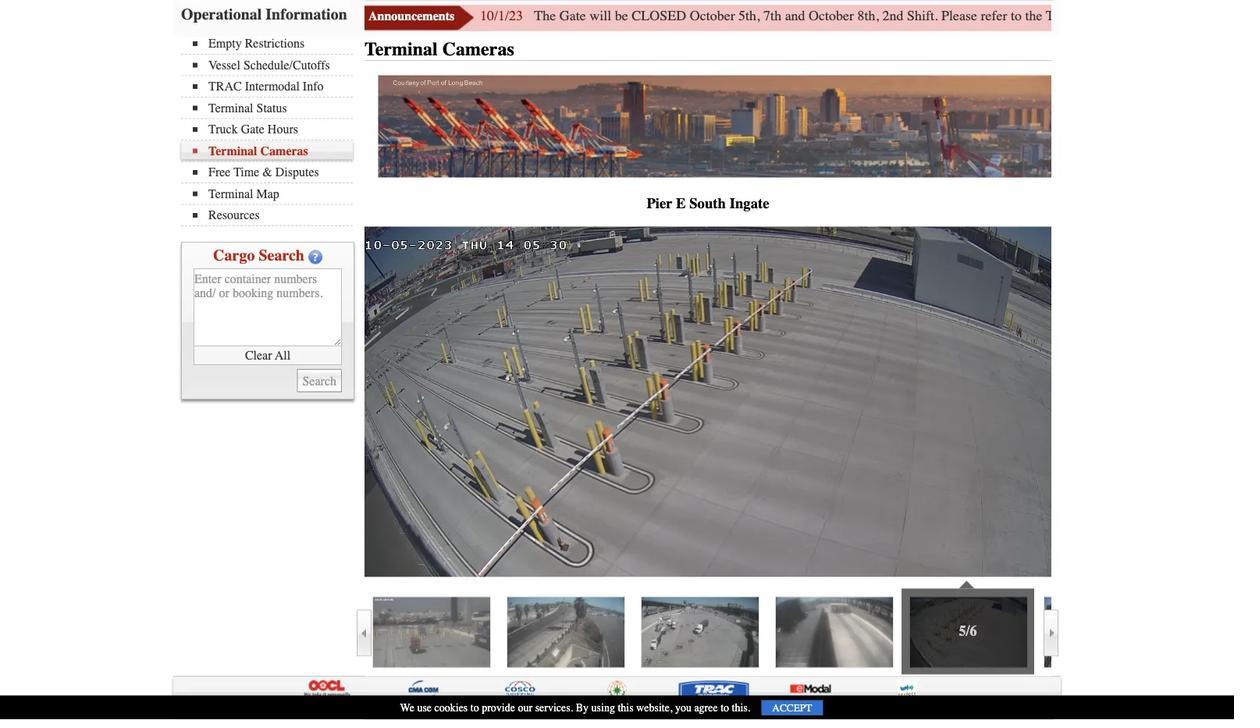 Task type: locate. For each thing, give the bounding box(es) containing it.
this.
[[732, 702, 750, 714]]

website,
[[636, 702, 672, 714]]

2 horizontal spatial gate
[[1082, 8, 1109, 24]]

hours
[[1112, 8, 1147, 24], [268, 123, 298, 137]]

october left 5th,
[[690, 8, 735, 24]]

0 horizontal spatial hours
[[268, 123, 298, 137]]

operational
[[181, 5, 262, 23]]

terminal down trac
[[208, 101, 253, 116]]

clear all button
[[194, 347, 342, 366]]

None submit
[[297, 370, 342, 393]]

pier
[[647, 196, 672, 212]]

terminal
[[365, 39, 438, 60], [208, 101, 253, 116], [208, 144, 257, 158], [208, 187, 253, 201]]

cookies
[[434, 702, 468, 714]]

0 vertical spatial truck
[[1046, 8, 1079, 24]]

vessel
[[208, 58, 240, 73]]

terminal up "free"
[[208, 144, 257, 158]]

search
[[259, 247, 304, 265]]

to left this.
[[721, 702, 729, 714]]

truck down trac
[[208, 123, 238, 137]]

0 horizontal spatial to
[[471, 702, 479, 714]]

Enter container numbers and/ or booking numbers.  text field
[[194, 269, 342, 347]]

pier e south ingate
[[647, 196, 769, 212]]

1 horizontal spatial hours
[[1112, 8, 1147, 24]]

1 horizontal spatial truck
[[1046, 8, 1079, 24]]

gate down status
[[241, 123, 264, 137]]

1 horizontal spatial cameras
[[442, 39, 514, 60]]

1 vertical spatial hours
[[268, 123, 298, 137]]

1 vertical spatial truck
[[208, 123, 238, 137]]

hours inside empty restrictions vessel schedule/cutoffs trac intermodal info terminal status truck gate hours terminal cameras free time & disputes terminal map resources
[[268, 123, 298, 137]]

provide
[[482, 702, 515, 714]]

resources
[[208, 208, 260, 223]]

menu bar
[[181, 35, 361, 227]]

1 horizontal spatial gate
[[559, 8, 586, 24]]

to
[[1011, 8, 1022, 24], [471, 702, 479, 714], [721, 702, 729, 714]]

october right and on the right top of page
[[809, 8, 854, 24]]

trac
[[208, 80, 242, 94]]

gate
[[559, 8, 586, 24], [1082, 8, 1109, 24], [241, 123, 264, 137]]

the
[[534, 8, 556, 24]]

cameras down "truck gate hours" link
[[260, 144, 308, 158]]

terminal down announcements
[[365, 39, 438, 60]]

please
[[941, 8, 977, 24]]

all
[[275, 349, 290, 363]]

to left the
[[1011, 8, 1022, 24]]

truck right the
[[1046, 8, 1079, 24]]

vessel schedule/cutoffs link
[[193, 58, 353, 73]]

agree
[[694, 702, 718, 714]]

0 horizontal spatial gate
[[241, 123, 264, 137]]

page
[[1177, 8, 1204, 24]]

1 horizontal spatial to
[[721, 702, 729, 714]]

e
[[676, 196, 686, 212]]

1 vertical spatial cameras
[[260, 144, 308, 158]]

truck
[[1046, 8, 1079, 24], [208, 123, 238, 137]]

5/6
[[959, 624, 977, 640]]

map
[[256, 187, 279, 201]]

cameras down 10/1/23
[[442, 39, 514, 60]]

gate right the
[[1082, 8, 1109, 24]]

truck inside empty restrictions vessel schedule/cutoffs trac intermodal info terminal status truck gate hours terminal cameras free time & disputes terminal map resources
[[208, 123, 238, 137]]

free time & disputes link
[[193, 165, 353, 180]]

accept button
[[761, 701, 823, 716]]

hours down terminal status link
[[268, 123, 298, 137]]

0 horizontal spatial truck
[[208, 123, 238, 137]]

web
[[1150, 8, 1174, 24]]

&
[[263, 165, 272, 180]]

to left provide
[[471, 702, 479, 714]]

hours left web
[[1112, 8, 1147, 24]]

10/1/23 the gate will be closed october 5th, 7th and october 8th, 2nd shift. please refer to the truck gate hours web page for fu
[[480, 8, 1234, 24]]

gate right the on the top left
[[559, 8, 586, 24]]

1 horizontal spatial october
[[809, 8, 854, 24]]

0 horizontal spatial cameras
[[260, 144, 308, 158]]

0 vertical spatial cameras
[[442, 39, 514, 60]]

cameras
[[442, 39, 514, 60], [260, 144, 308, 158]]

0 horizontal spatial october
[[690, 8, 735, 24]]

cameras inside empty restrictions vessel schedule/cutoffs trac intermodal info terminal status truck gate hours terminal cameras free time & disputes terminal map resources
[[260, 144, 308, 158]]

october
[[690, 8, 735, 24], [809, 8, 854, 24]]



Task type: vqa. For each thing, say whether or not it's contained in the screenshot.
THE 'WWW.EVERGREEN-'
no



Task type: describe. For each thing, give the bounding box(es) containing it.
our
[[518, 702, 532, 714]]

clear all
[[245, 349, 290, 363]]

and
[[785, 8, 805, 24]]

closed
[[632, 8, 686, 24]]

truck gate hours link
[[193, 123, 353, 137]]

resources link
[[193, 208, 353, 223]]

fu
[[1227, 8, 1234, 24]]

you
[[675, 702, 692, 714]]

1 october from the left
[[690, 8, 735, 24]]

empty
[[208, 37, 242, 51]]

disputes
[[275, 165, 319, 180]]

trac intermodal info link
[[193, 80, 353, 94]]

5th,
[[739, 8, 760, 24]]

terminal cameras link
[[193, 144, 353, 158]]

accept
[[772, 702, 812, 714]]

terminal up resources
[[208, 187, 253, 201]]

2 horizontal spatial to
[[1011, 8, 1022, 24]]

info
[[303, 80, 324, 94]]

status
[[256, 101, 287, 116]]

2 october from the left
[[809, 8, 854, 24]]

menu bar containing empty restrictions
[[181, 35, 361, 227]]

empty restrictions link
[[193, 37, 353, 51]]

gate inside empty restrictions vessel schedule/cutoffs trac intermodal info terminal status truck gate hours terminal cameras free time & disputes terminal map resources
[[241, 123, 264, 137]]

we
[[400, 702, 414, 714]]

0 vertical spatial hours
[[1112, 8, 1147, 24]]

restrictions
[[245, 37, 305, 51]]

refer
[[981, 8, 1007, 24]]

this
[[618, 702, 634, 714]]

terminal cameras
[[365, 39, 514, 60]]

will
[[589, 8, 611, 24]]

announcements
[[368, 9, 454, 24]]

schedule/cutoffs
[[243, 58, 330, 73]]

terminal status link
[[193, 101, 353, 116]]

services.
[[535, 702, 573, 714]]

for
[[1207, 8, 1224, 24]]

10/1/23
[[480, 8, 523, 24]]

be
[[615, 8, 628, 24]]

7th
[[763, 8, 781, 24]]

operational information
[[181, 5, 347, 23]]

2nd
[[883, 8, 904, 24]]

using
[[591, 702, 615, 714]]

terminal map link
[[193, 187, 353, 201]]

by
[[576, 702, 589, 714]]

use
[[417, 702, 432, 714]]

cargo search
[[213, 247, 304, 265]]

free
[[208, 165, 231, 180]]

south
[[689, 196, 726, 212]]

we use cookies to provide our services. by using this website, you agree to this.
[[400, 702, 750, 714]]

clear
[[245, 349, 272, 363]]

shift.
[[907, 8, 938, 24]]

empty restrictions vessel schedule/cutoffs trac intermodal info terminal status truck gate hours terminal cameras free time & disputes terminal map resources
[[208, 37, 330, 223]]

cargo
[[213, 247, 255, 265]]

time
[[234, 165, 259, 180]]

8th,
[[858, 8, 879, 24]]

ingate
[[730, 196, 769, 212]]

information
[[266, 5, 347, 23]]

intermodal
[[245, 80, 300, 94]]

the
[[1025, 8, 1042, 24]]



